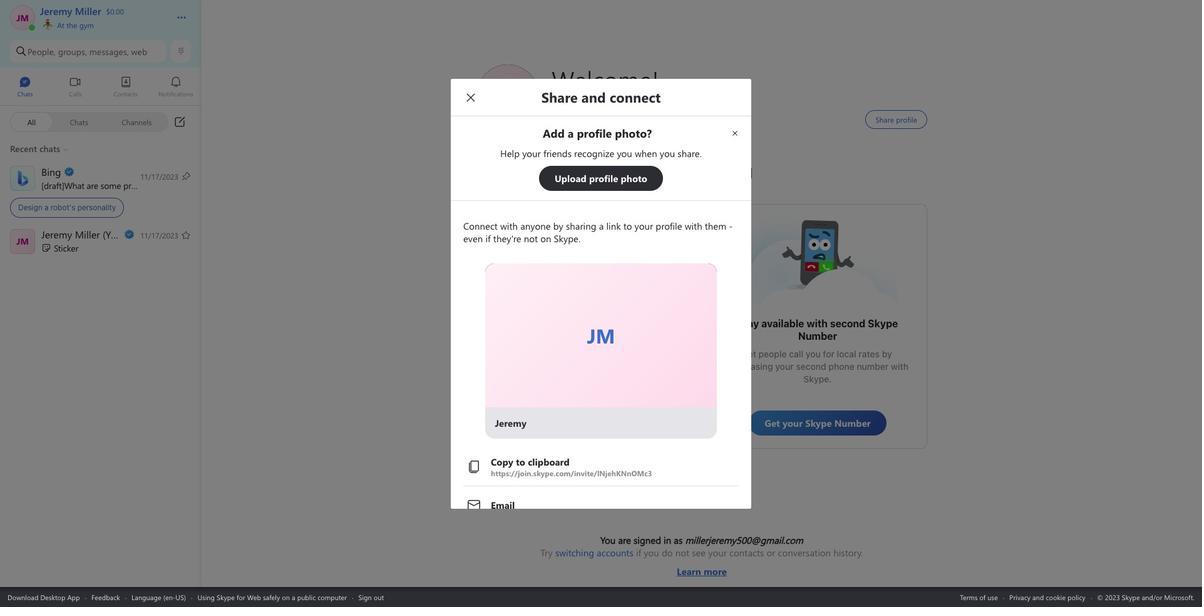 Task type: vqa. For each thing, say whether or not it's contained in the screenshot.
'Channels' on the left of page
yes



Task type: locate. For each thing, give the bounding box(es) containing it.
rates
[[859, 349, 880, 360]]

mansurfer
[[549, 224, 594, 237]]

1 vertical spatial for
[[237, 593, 245, 602]]

download desktop app link
[[8, 593, 80, 602]]

for left local
[[823, 349, 835, 360]]

1 horizontal spatial your
[[776, 361, 794, 372]]

0 vertical spatial if
[[644, 343, 649, 353]]

skype inside stay available with second skype number
[[868, 318, 899, 329]]

the right at
[[67, 20, 77, 30]]

on down share
[[525, 355, 535, 366]]

0 horizontal spatial second
[[796, 361, 827, 372]]

skype. down "phone"
[[804, 374, 832, 385]]

design a robot's personality
[[18, 203, 116, 212]]

1 vertical spatial the
[[529, 343, 543, 353]]

0 horizontal spatial your
[[709, 547, 727, 559]]

people,
[[28, 45, 56, 57]]

anyone inside share the invite with anyone even if they aren't on skype. no sign ups or downloads required.
[[590, 343, 619, 353]]

anyone up even
[[617, 324, 652, 336]]

local
[[837, 349, 857, 360]]

even
[[622, 343, 641, 353]]

let
[[744, 349, 757, 360]]

1 vertical spatial anyone
[[590, 343, 619, 353]]

1 vertical spatial skype.
[[804, 374, 832, 385]]

0 horizontal spatial if
[[636, 547, 642, 559]]

tab list
[[0, 71, 201, 105]]

0 horizontal spatial on
[[282, 593, 290, 602]]

web
[[247, 593, 261, 602]]

people, groups, messages, web
[[28, 45, 147, 57]]

privacy and cookie policy
[[1010, 593, 1086, 602]]

at the gym
[[55, 20, 94, 30]]

skype.
[[537, 355, 566, 366], [804, 374, 832, 385]]

or right ups
[[619, 355, 628, 366]]

sticker button
[[0, 224, 201, 261]]

privacy
[[1010, 593, 1031, 602]]

you inside 'try switching accounts if you do not see your contacts or conversation history. learn more'
[[644, 547, 660, 559]]

on right safely
[[282, 593, 290, 602]]

using
[[198, 593, 215, 602]]

0 horizontal spatial or
[[619, 355, 628, 366]]

0 vertical spatial on
[[525, 355, 535, 366]]

0 vertical spatial a
[[44, 203, 49, 212]]

feedback
[[91, 593, 120, 602]]

skype right using
[[217, 593, 235, 602]]

more
[[704, 566, 727, 578]]

the inside share the invite with anyone even if they aren't on skype. no sign ups or downloads required.
[[529, 343, 543, 353]]

0 vertical spatial or
[[619, 355, 628, 366]]

your inside let people call you for local rates by purchasing your second phone number with skype.
[[776, 361, 794, 372]]

anyone
[[617, 324, 652, 336], [590, 343, 619, 353]]

with up number at right
[[807, 318, 828, 329]]

for
[[823, 349, 835, 360], [237, 593, 245, 602]]

0 vertical spatial the
[[67, 20, 77, 30]]

sign out link
[[359, 593, 384, 602]]

1 horizontal spatial on
[[525, 355, 535, 366]]

1 vertical spatial second
[[796, 361, 827, 372]]

1 horizontal spatial the
[[529, 343, 543, 353]]

your
[[776, 361, 794, 372], [709, 547, 727, 559]]

you left do
[[644, 547, 660, 559]]

0 horizontal spatial for
[[237, 593, 245, 602]]

0 horizontal spatial the
[[67, 20, 77, 30]]

terms of use link
[[960, 593, 998, 602]]

downloads
[[630, 355, 675, 366]]

with down by
[[891, 361, 909, 372]]

aren't
[[498, 355, 522, 366]]

skype up by
[[868, 318, 899, 329]]

1 vertical spatial you
[[644, 547, 660, 559]]

1 horizontal spatial a
[[292, 593, 295, 602]]

second
[[830, 318, 866, 329], [796, 361, 827, 372]]

1 horizontal spatial second
[[830, 318, 866, 329]]

you right call
[[806, 349, 821, 360]]

0 vertical spatial for
[[823, 349, 835, 360]]

1 vertical spatial on
[[282, 593, 290, 602]]

a right design
[[44, 203, 49, 212]]

meetings
[[546, 324, 591, 336]]

phone
[[829, 361, 855, 372]]

of
[[980, 593, 986, 602]]

the for invite
[[529, 343, 543, 353]]

contacts
[[730, 547, 764, 559]]

0 horizontal spatial a
[[44, 203, 49, 212]]

let people call you for local rates by purchasing your second phone number with skype.
[[727, 349, 911, 385]]

1 vertical spatial your
[[709, 547, 727, 559]]

available
[[762, 318, 805, 329]]

share
[[503, 343, 527, 353]]

0 horizontal spatial you
[[644, 547, 660, 559]]

if right are
[[636, 547, 642, 559]]

number
[[857, 361, 889, 372]]

1 vertical spatial if
[[636, 547, 642, 559]]

people
[[759, 349, 787, 360]]

skype. down invite
[[537, 355, 566, 366]]

for left web
[[237, 593, 245, 602]]

the inside at the gym button
[[67, 20, 77, 30]]

the
[[67, 20, 77, 30], [529, 343, 543, 353]]

a inside 'button'
[[44, 203, 49, 212]]

1 horizontal spatial skype
[[868, 318, 899, 329]]

your down call
[[776, 361, 794, 372]]

skype
[[868, 318, 899, 329], [217, 593, 235, 602]]

second inside let people call you for local rates by purchasing your second phone number with skype.
[[796, 361, 827, 372]]

second inside stay available with second skype number
[[830, 318, 866, 329]]

not
[[676, 547, 690, 559]]

0 vertical spatial skype
[[868, 318, 899, 329]]

or right contacts at the right bottom
[[767, 547, 776, 559]]

on
[[525, 355, 535, 366], [282, 593, 290, 602]]

1 vertical spatial a
[[292, 593, 295, 602]]

second down call
[[796, 361, 827, 372]]

with up no
[[570, 343, 587, 353]]

1 horizontal spatial or
[[767, 547, 776, 559]]

1 horizontal spatial for
[[823, 349, 835, 360]]

0 vertical spatial second
[[830, 318, 866, 329]]

1 horizontal spatial skype.
[[804, 374, 832, 385]]

ups
[[601, 355, 617, 366]]

0 vertical spatial you
[[806, 349, 821, 360]]

learn more link
[[541, 559, 864, 578]]

privacy and cookie policy link
[[1010, 593, 1086, 602]]

0 horizontal spatial skype
[[217, 593, 235, 602]]

1 vertical spatial or
[[767, 547, 776, 559]]

computer
[[318, 593, 347, 602]]

second up local
[[830, 318, 866, 329]]

as
[[674, 534, 683, 547]]

anyone up ups
[[590, 343, 619, 353]]

history.
[[834, 547, 864, 559]]

try
[[541, 547, 553, 559]]

if inside share the invite with anyone even if they aren't on skype. no sign ups or downloads required.
[[644, 343, 649, 353]]

the down easy
[[529, 343, 543, 353]]

policy
[[1068, 593, 1086, 602]]

a left public
[[292, 593, 295, 602]]

a
[[44, 203, 49, 212], [292, 593, 295, 602]]

1 horizontal spatial if
[[644, 343, 649, 353]]

or
[[619, 355, 628, 366], [767, 547, 776, 559]]

whosthis
[[781, 217, 819, 231]]

for inside let people call you for local rates by purchasing your second phone number with skype.
[[823, 349, 835, 360]]

0 horizontal spatial skype.
[[537, 355, 566, 366]]

gym
[[79, 20, 94, 30]]

you
[[806, 349, 821, 360], [644, 547, 660, 559]]

0 vertical spatial skype.
[[537, 355, 566, 366]]

if up downloads
[[644, 343, 649, 353]]

0 vertical spatial your
[[776, 361, 794, 372]]

share the invite with anyone even if they aren't on skype. no sign ups or downloads required.
[[498, 343, 677, 378]]

public
[[297, 593, 316, 602]]

purchasing
[[727, 361, 773, 372]]

your right see on the right
[[709, 547, 727, 559]]

are
[[619, 534, 631, 547]]

1 horizontal spatial you
[[806, 349, 821, 360]]

download desktop app
[[8, 593, 80, 602]]

web
[[131, 45, 147, 57]]



Task type: describe. For each thing, give the bounding box(es) containing it.
feedback link
[[91, 593, 120, 602]]

switching accounts link
[[556, 547, 634, 559]]

call
[[789, 349, 804, 360]]

you inside let people call you for local rates by purchasing your second phone number with skype.
[[806, 349, 821, 360]]

easy
[[521, 324, 543, 336]]

safely
[[263, 593, 280, 602]]

accounts
[[597, 547, 634, 559]]

all
[[27, 117, 36, 127]]

out
[[374, 593, 384, 602]]

language (en-us)
[[132, 593, 186, 602]]

personality
[[77, 203, 116, 212]]

stay
[[738, 318, 759, 329]]

with inside share the invite with anyone even if they aren't on skype. no sign ups or downloads required.
[[570, 343, 587, 353]]

sign out
[[359, 593, 384, 602]]

at the gym button
[[40, 18, 164, 30]]

groups,
[[58, 45, 87, 57]]

using skype for web safely on a public computer
[[198, 593, 347, 602]]

chats
[[70, 117, 88, 127]]

language
[[132, 593, 161, 602]]

or inside share the invite with anyone even if they aren't on skype. no sign ups or downloads required.
[[619, 355, 628, 366]]

sign
[[582, 355, 599, 366]]

download
[[8, 593, 38, 602]]

1 vertical spatial skype
[[217, 593, 235, 602]]

sticker
[[54, 242, 78, 254]]

using skype for web safely on a public computer link
[[198, 593, 347, 602]]

at
[[57, 20, 64, 30]]

conversation
[[778, 547, 831, 559]]

stay available with second skype number
[[738, 318, 901, 342]]

us)
[[176, 593, 186, 602]]

switching
[[556, 547, 594, 559]]

design a robot's personality button
[[0, 162, 201, 223]]

with inside let people call you for local rates by purchasing your second phone number with skype.
[[891, 361, 909, 372]]

https://join.skype.com/invite/lnjehknnomc3 button
[[467, 449, 739, 486]]

people, groups, messages, web button
[[10, 40, 166, 63]]

if inside 'try switching accounts if you do not see your contacts or conversation history. learn more'
[[636, 547, 642, 559]]

terms
[[960, 593, 978, 602]]

you
[[601, 534, 616, 547]]

desktop
[[40, 593, 65, 602]]

sign
[[359, 593, 372, 602]]

signed
[[634, 534, 661, 547]]

(en-
[[163, 593, 176, 602]]

they
[[651, 343, 670, 353]]

the for gym
[[67, 20, 77, 30]]

0 vertical spatial anyone
[[617, 324, 652, 336]]

your inside 'try switching accounts if you do not see your contacts or conversation history. learn more'
[[709, 547, 727, 559]]

https://join.skype.com/invite/lnjehknnomc3
[[491, 469, 653, 479]]

try switching accounts if you do not see your contacts or conversation history. learn more
[[541, 547, 864, 578]]

channels
[[122, 117, 152, 127]]

required.
[[568, 368, 605, 378]]

with inside stay available with second skype number
[[807, 318, 828, 329]]

robot's
[[51, 203, 75, 212]]

by
[[882, 349, 893, 360]]

see
[[692, 547, 706, 559]]

do
[[662, 547, 673, 559]]

language (en-us) link
[[132, 593, 186, 602]]

or inside 'try switching accounts if you do not see your contacts or conversation history. learn more'
[[767, 547, 776, 559]]

design
[[18, 203, 42, 212]]

learn
[[677, 566, 702, 578]]

you are signed in as
[[601, 534, 686, 547]]

app
[[67, 593, 80, 602]]

with up ups
[[593, 324, 615, 336]]

use
[[988, 593, 998, 602]]

skype. inside let people call you for local rates by purchasing your second phone number with skype.
[[804, 374, 832, 385]]

and
[[1033, 593, 1044, 602]]

in
[[664, 534, 672, 547]]

on inside share the invite with anyone even if they aren't on skype. no sign ups or downloads required.
[[525, 355, 535, 366]]

number
[[799, 331, 838, 342]]

easy meetings with anyone
[[521, 324, 652, 336]]

terms of use
[[960, 593, 998, 602]]

cookie
[[1046, 593, 1066, 602]]

invite
[[545, 343, 567, 353]]

skype. inside share the invite with anyone even if they aren't on skype. no sign ups or downloads required.
[[537, 355, 566, 366]]

messages,
[[89, 45, 129, 57]]



